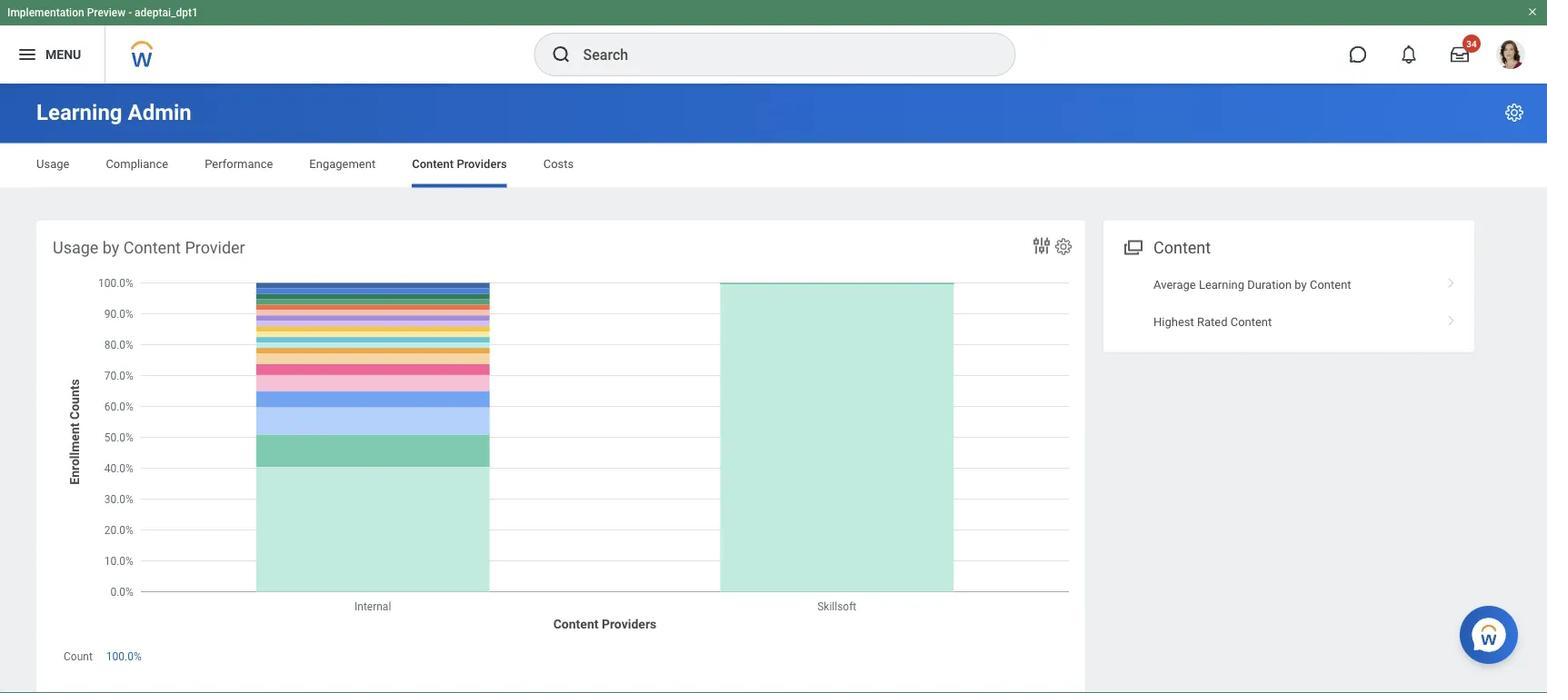 Task type: describe. For each thing, give the bounding box(es) containing it.
menu
[[45, 47, 81, 62]]

content up highest rated content link on the top right of the page
[[1310, 278, 1352, 291]]

chevron right image
[[1440, 271, 1464, 290]]

search image
[[551, 44, 572, 65]]

content providers
[[412, 157, 507, 171]]

by inside list
[[1295, 278, 1307, 291]]

configure and view chart data image
[[1031, 235, 1053, 257]]

highest
[[1154, 316, 1194, 329]]

100.0% button
[[106, 650, 144, 664]]

content down average learning duration by content
[[1231, 316, 1272, 329]]

configure this page image
[[1504, 102, 1526, 124]]

34
[[1467, 38, 1477, 49]]

costs
[[543, 157, 574, 171]]

100.0%
[[106, 651, 142, 663]]

admin
[[128, 100, 192, 125]]

0 horizontal spatial learning
[[36, 100, 122, 125]]

content left provider
[[123, 238, 181, 257]]

menu banner
[[0, 0, 1547, 84]]

menu group image
[[1120, 234, 1145, 259]]

34 button
[[1440, 35, 1481, 75]]

profile logan mcneil image
[[1496, 40, 1526, 73]]

usage by content provider element
[[36, 220, 1086, 694]]

highest rated content
[[1154, 316, 1272, 329]]

rated
[[1197, 316, 1228, 329]]

highest rated content link
[[1104, 304, 1475, 341]]

usage by content provider
[[53, 238, 245, 257]]

providers
[[457, 157, 507, 171]]

average learning duration by content
[[1154, 278, 1352, 291]]

-
[[128, 6, 132, 19]]

menu button
[[0, 25, 105, 84]]

Search Workday  search field
[[583, 35, 978, 75]]



Task type: vqa. For each thing, say whether or not it's contained in the screenshot.
the you
no



Task type: locate. For each thing, give the bounding box(es) containing it.
usage for usage by content provider
[[53, 238, 99, 257]]

learning inside the average learning duration by content link
[[1199, 278, 1245, 291]]

0 vertical spatial usage
[[36, 157, 69, 171]]

notifications large image
[[1400, 45, 1418, 64]]

configure usage by content provider image
[[1054, 237, 1074, 257]]

list
[[1104, 266, 1475, 341]]

1 vertical spatial learning
[[1199, 278, 1245, 291]]

0 horizontal spatial by
[[103, 238, 119, 257]]

tab list inside learning admin main content
[[18, 144, 1529, 188]]

justify image
[[16, 44, 38, 65]]

adeptai_dpt1
[[135, 6, 198, 19]]

performance
[[205, 157, 273, 171]]

inbox large image
[[1451, 45, 1469, 64]]

1 vertical spatial usage
[[53, 238, 99, 257]]

learning admin
[[36, 100, 192, 125]]

count
[[64, 651, 93, 663]]

content
[[412, 157, 454, 171], [123, 238, 181, 257], [1154, 238, 1211, 257], [1310, 278, 1352, 291], [1231, 316, 1272, 329]]

0 vertical spatial by
[[103, 238, 119, 257]]

usage for usage
[[36, 157, 69, 171]]

chevron right image
[[1440, 309, 1464, 327]]

1 horizontal spatial learning
[[1199, 278, 1245, 291]]

0 vertical spatial learning
[[36, 100, 122, 125]]

learning down menu
[[36, 100, 122, 125]]

by down compliance
[[103, 238, 119, 257]]

1 vertical spatial by
[[1295, 278, 1307, 291]]

compliance
[[106, 157, 168, 171]]

list inside learning admin main content
[[1104, 266, 1475, 341]]

engagement
[[309, 157, 376, 171]]

average learning duration by content link
[[1104, 266, 1475, 304]]

learning up 'highest rated content'
[[1199, 278, 1245, 291]]

list containing average learning duration by content
[[1104, 266, 1475, 341]]

average
[[1154, 278, 1196, 291]]

implementation preview -   adeptai_dpt1
[[7, 6, 198, 19]]

content left providers
[[412, 157, 454, 171]]

1 horizontal spatial by
[[1295, 278, 1307, 291]]

duration
[[1248, 278, 1292, 291]]

by
[[103, 238, 119, 257], [1295, 278, 1307, 291]]

by right duration
[[1295, 278, 1307, 291]]

close environment banner image
[[1527, 6, 1538, 17]]

preview
[[87, 6, 126, 19]]

content up average
[[1154, 238, 1211, 257]]

tab list
[[18, 144, 1529, 188]]

learning admin main content
[[0, 84, 1547, 694]]

learning
[[36, 100, 122, 125], [1199, 278, 1245, 291]]

usage
[[36, 157, 69, 171], [53, 238, 99, 257]]

tab list containing usage
[[18, 144, 1529, 188]]

provider
[[185, 238, 245, 257]]

implementation
[[7, 6, 84, 19]]



